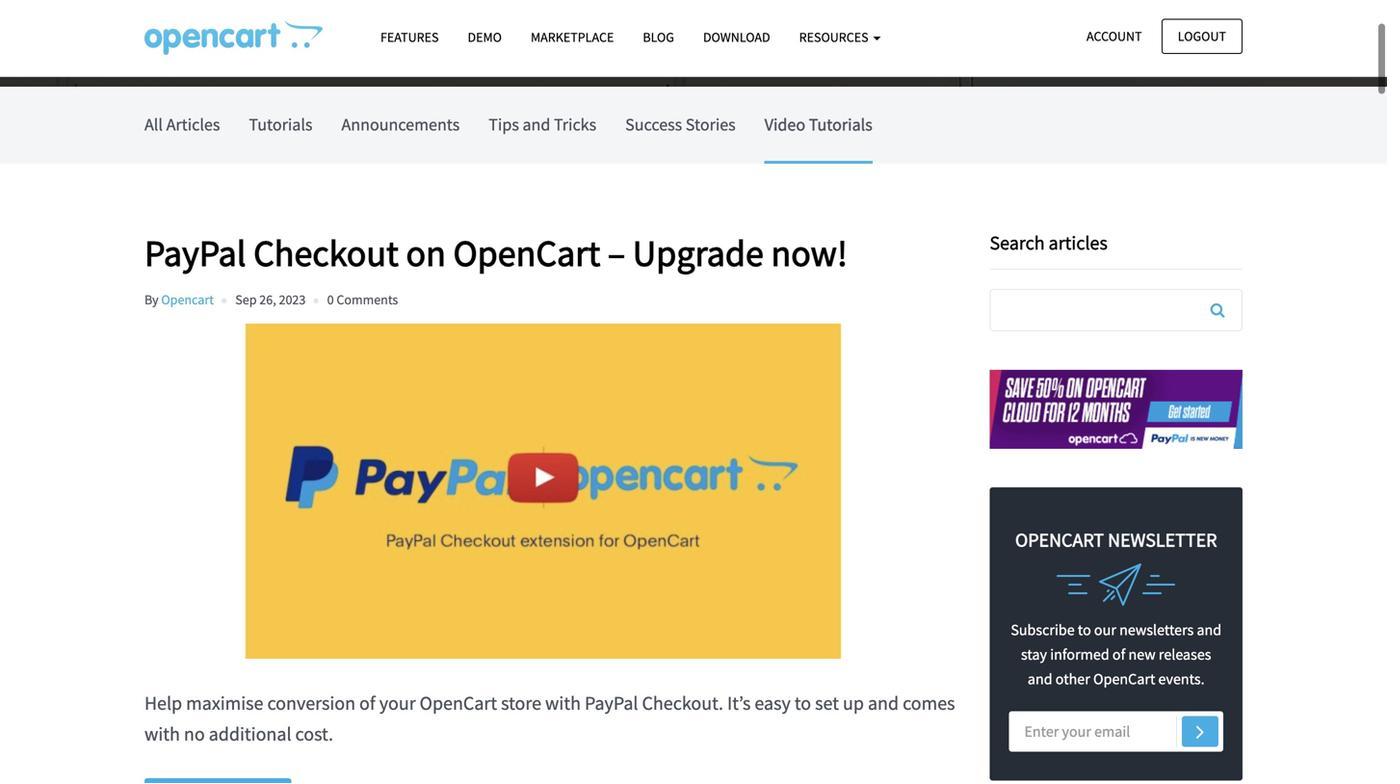 Task type: locate. For each thing, give the bounding box(es) containing it.
1 vertical spatial of
[[360, 692, 376, 716]]

1 vertical spatial with
[[145, 723, 180, 747]]

additional
[[209, 723, 292, 747]]

1 vertical spatial to
[[795, 692, 812, 716]]

tutorials right video
[[809, 114, 873, 135]]

0 vertical spatial with
[[546, 692, 581, 716]]

upgrade
[[633, 230, 764, 276]]

1 horizontal spatial paypal
[[585, 692, 638, 716]]

checkout.
[[642, 692, 724, 716]]

and right up in the bottom of the page
[[868, 692, 899, 716]]

and right 'tips'
[[523, 114, 551, 135]]

subscribe
[[1011, 621, 1075, 640]]

checkout
[[254, 230, 399, 276]]

with down help
[[145, 723, 180, 747]]

our
[[1095, 621, 1117, 640]]

of left your
[[360, 692, 376, 716]]

logout link
[[1162, 19, 1243, 54]]

0 horizontal spatial of
[[360, 692, 376, 716]]

1 horizontal spatial tutorials
[[809, 114, 873, 135]]

paypal left checkout. at the bottom of page
[[585, 692, 638, 716]]

demo link
[[453, 20, 517, 54]]

to left our
[[1078, 621, 1092, 640]]

events.
[[1159, 670, 1205, 689]]

1 tutorials from the left
[[249, 114, 313, 135]]

to left set
[[795, 692, 812, 716]]

0 vertical spatial to
[[1078, 621, 1092, 640]]

opencart up subscribe at right bottom
[[1016, 528, 1105, 552]]

sep 26, 2023
[[235, 291, 306, 308]]

of
[[1113, 645, 1126, 665], [360, 692, 376, 716]]

1 horizontal spatial with
[[546, 692, 581, 716]]

help maximise conversion of your opencart store with paypal checkout. it's easy to set up and comes with no additional cost.
[[145, 692, 956, 747]]

0 horizontal spatial paypal
[[145, 230, 246, 276]]

opencart right your
[[420, 692, 497, 716]]

0 vertical spatial paypal
[[145, 230, 246, 276]]

download link
[[689, 20, 785, 54]]

up
[[843, 692, 864, 716]]

sep
[[235, 291, 257, 308]]

announcements link
[[342, 87, 460, 161]]

with right store
[[546, 692, 581, 716]]

your
[[379, 692, 416, 716]]

and inside help maximise conversion of your opencart store with paypal checkout. it's easy to set up and comes with no additional cost.
[[868, 692, 899, 716]]

paypal
[[145, 230, 246, 276], [585, 692, 638, 716]]

paypal up opencart link
[[145, 230, 246, 276]]

–
[[608, 230, 626, 276]]

paypal inside help maximise conversion of your opencart store with paypal checkout. it's easy to set up and comes with no additional cost.
[[585, 692, 638, 716]]

features link
[[366, 20, 453, 54]]

paypal checkout on opencart – upgrade now! link
[[145, 230, 961, 276]]

search articles
[[990, 231, 1108, 255]]

search image
[[1211, 303, 1225, 318]]

tutorials
[[249, 114, 313, 135], [809, 114, 873, 135]]

store
[[501, 692, 542, 716]]

and up releases
[[1197, 621, 1222, 640]]

to inside help maximise conversion of your opencart store with paypal checkout. it's easy to set up and comes with no additional cost.
[[795, 692, 812, 716]]

marketplace link
[[517, 20, 629, 54]]

of left new
[[1113, 645, 1126, 665]]

subscribe to our newsletters and stay informed of new releases and other opencart events.
[[1011, 621, 1222, 689]]

download
[[703, 28, 771, 46]]

to
[[1078, 621, 1092, 640], [795, 692, 812, 716]]

success
[[626, 114, 683, 135]]

video tutorials
[[765, 114, 873, 135]]

help
[[145, 692, 182, 716]]

resources
[[800, 28, 872, 46]]

opencart
[[453, 230, 601, 276], [1016, 528, 1105, 552], [1094, 670, 1156, 689], [420, 692, 497, 716]]

None text field
[[991, 290, 1242, 331]]

of inside subscribe to our newsletters and stay informed of new releases and other opencart events.
[[1113, 645, 1126, 665]]

account link
[[1071, 19, 1159, 54]]

1 horizontal spatial to
[[1078, 621, 1092, 640]]

releases
[[1159, 645, 1212, 665]]

easy
[[755, 692, 791, 716]]

newsletter
[[1108, 528, 1218, 552]]

0 vertical spatial of
[[1113, 645, 1126, 665]]

opencart down new
[[1094, 670, 1156, 689]]

and
[[523, 114, 551, 135], [1197, 621, 1222, 640], [1028, 670, 1053, 689], [868, 692, 899, 716]]

it's
[[728, 692, 751, 716]]

1 vertical spatial paypal
[[585, 692, 638, 716]]

articles
[[166, 114, 220, 135]]

by opencart
[[145, 291, 214, 308]]

0 comments
[[327, 291, 398, 308]]

tutorials right articles
[[249, 114, 313, 135]]

with
[[546, 692, 581, 716], [145, 723, 180, 747]]

1 horizontal spatial of
[[1113, 645, 1126, 665]]

26,
[[260, 291, 276, 308]]

0 horizontal spatial tutorials
[[249, 114, 313, 135]]

marketplace
[[531, 28, 614, 46]]

all articles
[[145, 114, 220, 135]]

0 horizontal spatial to
[[795, 692, 812, 716]]



Task type: describe. For each thing, give the bounding box(es) containing it.
account
[[1087, 27, 1143, 45]]

blog
[[643, 28, 675, 46]]

and inside 'link'
[[523, 114, 551, 135]]

opencart inside subscribe to our newsletters and stay informed of new releases and other opencart events.
[[1094, 670, 1156, 689]]

resources link
[[785, 20, 896, 54]]

success stories link
[[626, 87, 736, 161]]

opencart link
[[161, 291, 214, 308]]

all
[[145, 114, 163, 135]]

opencart newsletter
[[1016, 528, 1218, 552]]

no
[[184, 723, 205, 747]]

opencart
[[161, 291, 214, 308]]

video
[[765, 114, 806, 135]]

and down stay
[[1028, 670, 1053, 689]]

opencart inside help maximise conversion of your opencart store with paypal checkout. it's easy to set up and comes with no additional cost.
[[420, 692, 497, 716]]

features
[[381, 28, 439, 46]]

tips and tricks
[[489, 114, 597, 135]]

cost.
[[295, 723, 333, 747]]

new
[[1129, 645, 1156, 665]]

newsletters
[[1120, 621, 1194, 640]]

demo
[[468, 28, 502, 46]]

2023
[[279, 291, 306, 308]]

tutorials link
[[249, 87, 313, 161]]

maximise
[[186, 692, 264, 716]]

tips
[[489, 114, 519, 135]]

blog link
[[629, 20, 689, 54]]

comments
[[337, 291, 398, 308]]

logout
[[1178, 27, 1227, 45]]

Enter your email text field
[[1010, 712, 1224, 752]]

opencart left –
[[453, 230, 601, 276]]

0 horizontal spatial with
[[145, 723, 180, 747]]

stories
[[686, 114, 736, 135]]

articles
[[1049, 231, 1108, 255]]

all articles link
[[145, 87, 220, 161]]

tricks
[[554, 114, 597, 135]]

announcements
[[342, 114, 460, 135]]

angle right image
[[1197, 720, 1205, 743]]

other
[[1056, 670, 1091, 689]]

success stories
[[626, 114, 736, 135]]

by
[[145, 291, 159, 308]]

of inside help maximise conversion of your opencart store with paypal checkout. it's easy to set up and comes with no additional cost.
[[360, 692, 376, 716]]

conversion
[[267, 692, 356, 716]]

stay
[[1022, 645, 1048, 665]]

0
[[327, 291, 334, 308]]

paypal checkout on opencart – upgrade now! image
[[145, 324, 943, 659]]

search
[[990, 231, 1045, 255]]

2 tutorials from the left
[[809, 114, 873, 135]]

video tutorials link
[[765, 87, 873, 161]]

on
[[406, 230, 446, 276]]

paypal checkout on opencart – upgrade now!
[[145, 230, 848, 276]]

comes
[[903, 692, 956, 716]]

tips and tricks link
[[489, 87, 597, 161]]

informed
[[1051, 645, 1110, 665]]

set
[[815, 692, 839, 716]]

now!
[[771, 230, 848, 276]]

to inside subscribe to our newsletters and stay informed of new releases and other opencart events.
[[1078, 621, 1092, 640]]

opencart - blog image
[[145, 20, 323, 55]]



Task type: vqa. For each thing, say whether or not it's contained in the screenshot.
Download on the right of page
yes



